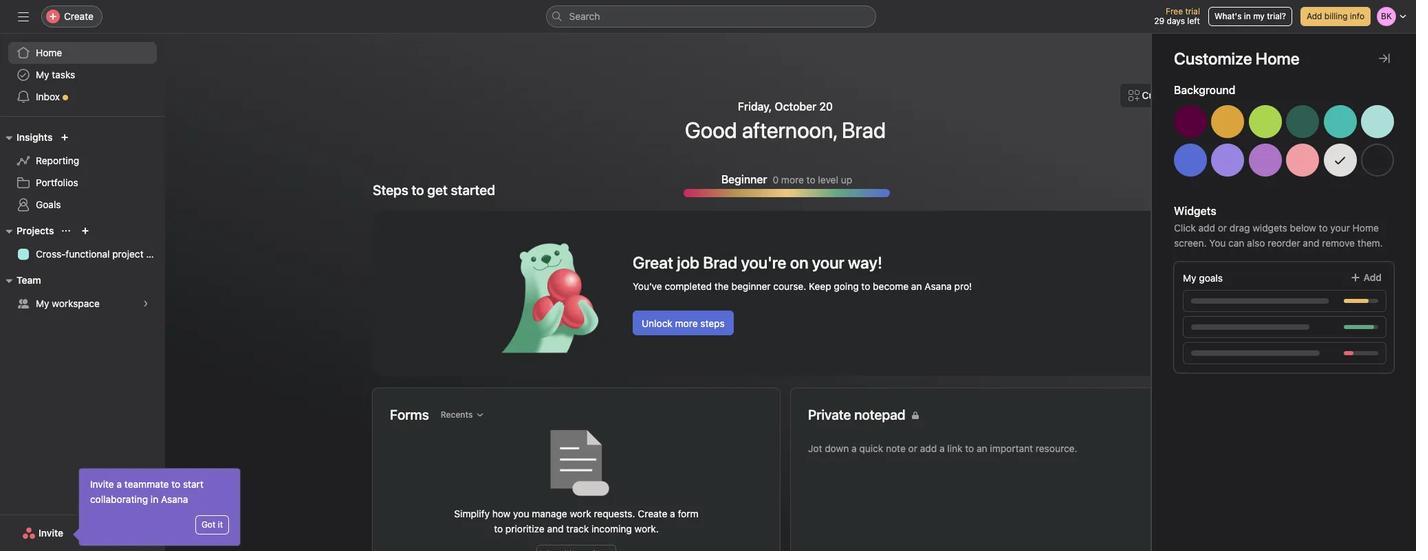 Task type: vqa. For each thing, say whether or not it's contained in the screenshot.
the right Create
yes



Task type: describe. For each thing, give the bounding box(es) containing it.
my
[[1254, 11, 1265, 21]]

manage
[[532, 508, 567, 520]]

goals
[[1199, 272, 1223, 284]]

click add or drag widgets below to your home screen. you can also reorder and remove them.
[[1174, 222, 1383, 249]]

and inside the 'simplify how you manage work requests. create a form to prioritize and track incoming work.'
[[547, 524, 564, 535]]

track
[[566, 524, 589, 535]]

what's
[[1215, 11, 1242, 21]]

add for add billing info
[[1307, 11, 1323, 21]]

add for add
[[1364, 272, 1382, 283]]

screen.
[[1174, 237, 1207, 249]]

friday, october 20 good afternoon, brad
[[685, 100, 886, 143]]

to inside beginner 0 more to level up
[[807, 174, 816, 185]]

my for my tasks
[[36, 69, 49, 80]]

more inside beginner 0 more to level up
[[782, 174, 804, 185]]

home inside global element
[[36, 47, 62, 58]]

new image
[[61, 133, 69, 142]]

project
[[112, 248, 144, 260]]

below
[[1290, 222, 1317, 234]]

prioritize
[[506, 524, 545, 535]]

the
[[715, 281, 729, 292]]

or
[[1218, 222, 1227, 234]]

inbox link
[[8, 86, 157, 108]]

incoming
[[592, 524, 632, 535]]

unlock more steps
[[642, 318, 725, 330]]

can
[[1229, 237, 1245, 249]]

requests.
[[594, 508, 635, 520]]

unlock more steps button
[[633, 311, 734, 336]]

plan
[[146, 248, 165, 260]]

show options, current sort, top image
[[62, 227, 70, 235]]

my goals
[[1183, 272, 1223, 284]]

get started
[[427, 182, 495, 198]]

portfolios
[[36, 177, 78, 189]]

add billing info
[[1307, 11, 1365, 21]]

afternoon,
[[742, 117, 837, 143]]

work
[[570, 508, 591, 520]]

got
[[202, 520, 216, 530]]

notepad
[[855, 407, 906, 423]]

become
[[873, 281, 909, 292]]

it
[[218, 520, 223, 530]]

a inside the 'simplify how you manage work requests. create a form to prioritize and track incoming work.'
[[670, 508, 675, 520]]

invite a teammate to start collaborating in asana tooltip
[[75, 469, 240, 546]]

20
[[820, 100, 833, 113]]

my workspace link
[[8, 293, 157, 315]]

unlock
[[642, 318, 673, 330]]

cross-functional project plan link
[[8, 244, 165, 266]]

to inside invite a teammate to start collaborating in asana got it
[[171, 479, 180, 491]]

customize button
[[1120, 83, 1198, 108]]

simplify how you manage work requests. create a form to prioritize and track incoming work.
[[454, 508, 699, 535]]

private
[[808, 407, 851, 423]]

create inside the 'simplify how you manage work requests. create a form to prioritize and track incoming work.'
[[638, 508, 668, 520]]

close customization pane image
[[1379, 53, 1390, 64]]

and inside click add or drag widgets below to your home screen. you can also reorder and remove them.
[[1303, 237, 1320, 249]]

search list box
[[546, 6, 876, 28]]

background
[[1174, 84, 1236, 96]]

completed
[[665, 281, 712, 292]]

recents button
[[435, 406, 490, 425]]

insights button
[[0, 129, 53, 146]]

to right going
[[862, 281, 871, 292]]

goals link
[[8, 194, 157, 216]]

brad inside friday, october 20 good afternoon, brad
[[842, 117, 886, 143]]

1 vertical spatial brad
[[703, 253, 738, 272]]

free
[[1166, 6, 1183, 17]]

course.
[[774, 281, 807, 292]]

customize home
[[1174, 49, 1300, 68]]

my for my workspace
[[36, 298, 49, 310]]

invite a teammate to start collaborating in asana got it
[[90, 479, 223, 530]]

also
[[1247, 237, 1266, 249]]

invite button
[[13, 522, 72, 546]]

steps to get started
[[373, 182, 495, 198]]

beginner
[[722, 173, 767, 186]]

functional
[[66, 248, 110, 260]]

add
[[1199, 222, 1216, 234]]

beginner
[[732, 281, 771, 292]]

to inside click add or drag widgets below to your home screen. you can also reorder and remove them.
[[1319, 222, 1328, 234]]

my tasks
[[36, 69, 75, 80]]

team
[[17, 275, 41, 286]]

reporting link
[[8, 150, 157, 172]]

pro!
[[955, 281, 972, 292]]

add button
[[1341, 266, 1391, 290]]

form
[[678, 508, 699, 520]]



Task type: locate. For each thing, give the bounding box(es) containing it.
drag
[[1230, 222, 1250, 234]]

0 vertical spatial asana
[[925, 281, 952, 292]]

1 vertical spatial create
[[638, 508, 668, 520]]

and down below
[[1303, 237, 1320, 249]]

in
[[1244, 11, 1251, 21], [151, 494, 158, 506]]

0 vertical spatial and
[[1303, 237, 1320, 249]]

great
[[633, 253, 673, 272]]

1 horizontal spatial in
[[1244, 11, 1251, 21]]

1 horizontal spatial home
[[1353, 222, 1379, 234]]

my down team
[[36, 298, 49, 310]]

level
[[818, 174, 839, 185]]

you're
[[741, 253, 787, 272]]

brad up the
[[703, 253, 738, 272]]

1 horizontal spatial and
[[1303, 237, 1320, 249]]

my inside my workspace link
[[36, 298, 49, 310]]

search button
[[546, 6, 876, 28]]

my workspace
[[36, 298, 100, 310]]

left
[[1188, 16, 1201, 26]]

a inside invite a teammate to start collaborating in asana got it
[[117, 479, 122, 491]]

to left the your
[[1319, 222, 1328, 234]]

home
[[36, 47, 62, 58], [1353, 222, 1379, 234]]

click
[[1174, 222, 1196, 234]]

my left the tasks
[[36, 69, 49, 80]]

0 vertical spatial brad
[[842, 117, 886, 143]]

reporting
[[36, 155, 79, 166]]

asana down start
[[161, 494, 188, 506]]

0 vertical spatial more
[[782, 174, 804, 185]]

1 vertical spatial a
[[670, 508, 675, 520]]

0 vertical spatial add
[[1307, 11, 1323, 21]]

in down teammate on the left of page
[[151, 494, 158, 506]]

1 horizontal spatial invite
[[90, 479, 114, 491]]

my for my goals
[[1183, 272, 1197, 284]]

home link
[[8, 42, 157, 64]]

invite for invite
[[39, 528, 63, 539]]

create inside popup button
[[64, 10, 94, 22]]

see details, my workspace image
[[142, 300, 150, 308]]

cross-
[[36, 248, 66, 260]]

your way!
[[812, 253, 883, 272]]

add left billing
[[1307, 11, 1323, 21]]

how
[[492, 508, 511, 520]]

1 vertical spatial invite
[[39, 528, 63, 539]]

tasks
[[52, 69, 75, 80]]

more right 0
[[782, 174, 804, 185]]

1 vertical spatial and
[[547, 524, 564, 535]]

to inside the 'simplify how you manage work requests. create a form to prioritize and track incoming work.'
[[494, 524, 503, 535]]

0 horizontal spatial invite
[[39, 528, 63, 539]]

1 vertical spatial add
[[1364, 272, 1382, 283]]

create button
[[41, 6, 102, 28]]

asana right an
[[925, 281, 952, 292]]

start
[[183, 479, 204, 491]]

a left form
[[670, 508, 675, 520]]

projects
[[17, 225, 54, 237]]

friday,
[[738, 100, 772, 113]]

0 vertical spatial in
[[1244, 11, 1251, 21]]

1 horizontal spatial add
[[1364, 272, 1382, 283]]

invite inside invite a teammate to start collaborating in asana got it
[[90, 479, 114, 491]]

job
[[677, 253, 700, 272]]

insights element
[[0, 125, 165, 219]]

0 horizontal spatial asana
[[161, 494, 188, 506]]

more inside button
[[675, 318, 698, 330]]

remove
[[1322, 237, 1355, 249]]

projects button
[[0, 223, 54, 239]]

you've completed the beginner course. keep going to become an asana pro!
[[633, 281, 972, 292]]

1 horizontal spatial create
[[638, 508, 668, 520]]

0 horizontal spatial in
[[151, 494, 158, 506]]

teammate
[[124, 479, 169, 491]]

you've
[[633, 281, 662, 292]]

cross-functional project plan
[[36, 248, 165, 260]]

1 vertical spatial my
[[1183, 272, 1197, 284]]

add down them.
[[1364, 272, 1382, 283]]

new project or portfolio image
[[81, 227, 90, 235]]

1 horizontal spatial asana
[[925, 281, 952, 292]]

1 horizontal spatial a
[[670, 508, 675, 520]]

goals
[[36, 199, 61, 211]]

private notepad
[[808, 407, 906, 423]]

an
[[912, 281, 922, 292]]

beginner 0 more to level up
[[722, 173, 853, 186]]

october
[[775, 100, 817, 113]]

in left my
[[1244, 11, 1251, 21]]

hide sidebar image
[[18, 11, 29, 22]]

widgets
[[1174, 205, 1217, 217]]

a up collaborating
[[117, 479, 122, 491]]

and down "manage"
[[547, 524, 564, 535]]

home inside click add or drag widgets below to your home screen. you can also reorder and remove them.
[[1353, 222, 1379, 234]]

to down the how
[[494, 524, 503, 535]]

workspace
[[52, 298, 100, 310]]

reorder
[[1268, 237, 1301, 249]]

more left steps
[[675, 318, 698, 330]]

0
[[773, 174, 779, 185]]

to right steps
[[412, 182, 424, 198]]

in inside invite a teammate to start collaborating in asana got it
[[151, 494, 158, 506]]

to left start
[[171, 479, 180, 491]]

insights
[[17, 131, 53, 143]]

you
[[513, 508, 529, 520]]

create up work. at the bottom left of page
[[638, 508, 668, 520]]

what's in my trial? button
[[1209, 7, 1293, 26]]

1 vertical spatial more
[[675, 318, 698, 330]]

trial?
[[1267, 11, 1287, 21]]

up
[[841, 174, 853, 185]]

in inside button
[[1244, 11, 1251, 21]]

days
[[1167, 16, 1185, 26]]

1 vertical spatial home
[[1353, 222, 1379, 234]]

trial
[[1186, 6, 1201, 17]]

invite for invite a teammate to start collaborating in asana got it
[[90, 479, 114, 491]]

0 horizontal spatial more
[[675, 318, 698, 330]]

0 horizontal spatial and
[[547, 524, 564, 535]]

1 horizontal spatial brad
[[842, 117, 886, 143]]

my left goals
[[1183, 272, 1197, 284]]

collaborating
[[90, 494, 148, 506]]

work.
[[635, 524, 659, 535]]

0 vertical spatial my
[[36, 69, 49, 80]]

0 horizontal spatial add
[[1307, 11, 1323, 21]]

asana
[[925, 281, 952, 292], [161, 494, 188, 506]]

info
[[1350, 11, 1365, 21]]

29
[[1155, 16, 1165, 26]]

0 vertical spatial create
[[64, 10, 94, 22]]

your
[[1331, 222, 1350, 234]]

0 horizontal spatial create
[[64, 10, 94, 22]]

recents
[[441, 410, 473, 420]]

widgets
[[1253, 222, 1288, 234]]

team button
[[0, 272, 41, 289]]

to left level in the right of the page
[[807, 174, 816, 185]]

2 vertical spatial my
[[36, 298, 49, 310]]

and
[[1303, 237, 1320, 249], [547, 524, 564, 535]]

add billing info button
[[1301, 7, 1371, 26]]

a
[[117, 479, 122, 491], [670, 508, 675, 520]]

invite
[[90, 479, 114, 491], [39, 528, 63, 539]]

good
[[685, 117, 737, 143]]

projects element
[[0, 219, 165, 268]]

what's in my trial?
[[1215, 11, 1287, 21]]

0 vertical spatial a
[[117, 479, 122, 491]]

0 horizontal spatial brad
[[703, 253, 738, 272]]

0 horizontal spatial a
[[117, 479, 122, 491]]

1 horizontal spatial more
[[782, 174, 804, 185]]

0 vertical spatial home
[[36, 47, 62, 58]]

0 horizontal spatial home
[[36, 47, 62, 58]]

0 vertical spatial invite
[[90, 479, 114, 491]]

customize
[[1143, 89, 1190, 101]]

steps
[[373, 182, 409, 198]]

1 vertical spatial asana
[[161, 494, 188, 506]]

add inside button
[[1364, 272, 1382, 283]]

portfolios link
[[8, 172, 157, 194]]

teams element
[[0, 268, 165, 318]]

more
[[782, 174, 804, 185], [675, 318, 698, 330]]

invite inside button
[[39, 528, 63, 539]]

them.
[[1358, 237, 1383, 249]]

forms
[[390, 407, 429, 423]]

my inside my tasks 'link'
[[36, 69, 49, 80]]

add inside button
[[1307, 11, 1323, 21]]

great job brad you're on your way!
[[633, 253, 883, 272]]

on
[[790, 253, 809, 272]]

going
[[834, 281, 859, 292]]

home up my tasks
[[36, 47, 62, 58]]

create up home link
[[64, 10, 94, 22]]

my
[[36, 69, 49, 80], [1183, 272, 1197, 284], [36, 298, 49, 310]]

background option group
[[1174, 105, 1395, 182]]

steps
[[701, 318, 725, 330]]

to
[[807, 174, 816, 185], [412, 182, 424, 198], [1319, 222, 1328, 234], [862, 281, 871, 292], [171, 479, 180, 491], [494, 524, 503, 535]]

1 vertical spatial in
[[151, 494, 158, 506]]

search
[[569, 10, 600, 22]]

brad up up
[[842, 117, 886, 143]]

global element
[[0, 34, 165, 116]]

asana inside invite a teammate to start collaborating in asana got it
[[161, 494, 188, 506]]

billing
[[1325, 11, 1348, 21]]

home up them.
[[1353, 222, 1379, 234]]



